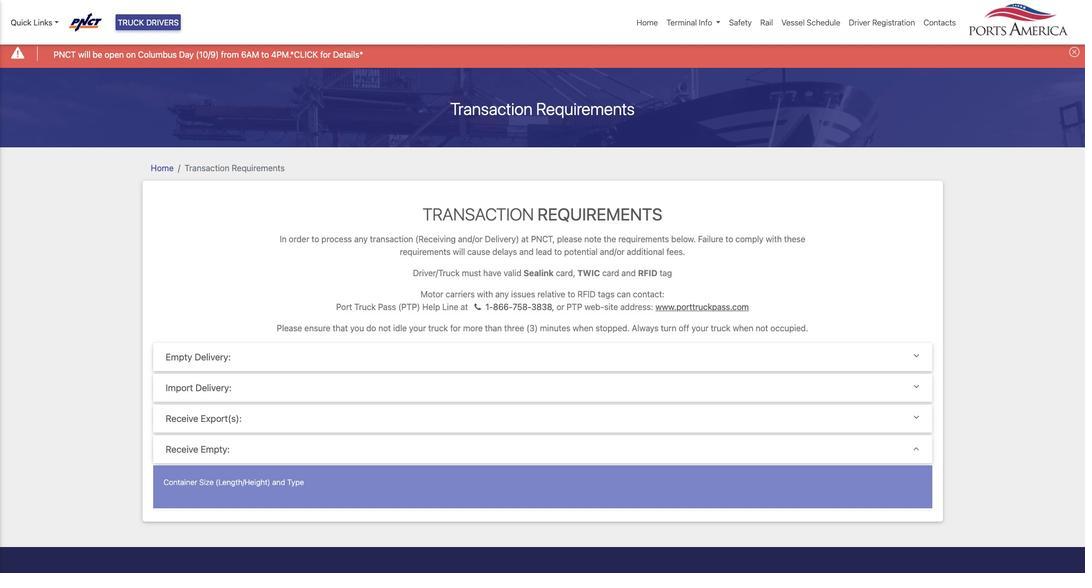 Task type: describe. For each thing, give the bounding box(es) containing it.
driver
[[849, 17, 871, 27]]

comply
[[736, 234, 764, 244]]

pnct,
[[531, 234, 555, 244]]

that
[[333, 324, 348, 333]]

0 vertical spatial requirements
[[537, 98, 635, 119]]

3838
[[532, 302, 552, 312]]

receive export(s): link
[[166, 413, 920, 424]]

2 vertical spatial transaction requirements
[[423, 204, 663, 224]]

1 vertical spatial transaction requirements
[[185, 163, 285, 173]]

pass
[[378, 302, 396, 312]]

0 vertical spatial home
[[637, 17, 658, 27]]

6am
[[241, 50, 259, 59]]

info
[[699, 17, 713, 27]]

receive export(s):
[[166, 413, 242, 424]]

issues
[[511, 290, 536, 299]]

open
[[105, 50, 124, 59]]

the
[[604, 234, 617, 244]]

safety
[[729, 17, 752, 27]]

in order to process any transaction (receiving and/or delivery) at pnct, please note the requirements below. failure to comply with these requirements will cause delays and lead to potential and/or additional fees.
[[280, 234, 806, 257]]

rail
[[761, 17, 773, 27]]

driver/truck must have valid sealink card, twic card and rfid tag
[[413, 268, 672, 278]]

truck inside motor carriers with any issues relative to rfid tags can contact: port truck pass (ptp) help line at
[[355, 302, 376, 312]]

www.porttruckpass.com link
[[656, 302, 749, 312]]

contact:
[[633, 290, 665, 299]]

order
[[289, 234, 310, 244]]

terminal
[[667, 17, 697, 27]]

pnct will be open on columbus day (10/9) from 6am to 4pm.*click for details* alert
[[0, 39, 1086, 68]]

1 vertical spatial home link
[[151, 163, 174, 173]]

tag
[[660, 268, 672, 278]]

empty:
[[201, 444, 230, 455]]

receive empty: tab panel
[[153, 466, 933, 511]]

empty delivery: link
[[166, 352, 920, 363]]

(10/9)
[[196, 50, 219, 59]]

2 when from the left
[[733, 324, 754, 333]]

have
[[484, 268, 502, 278]]

safety link
[[725, 12, 757, 33]]

truck drivers link
[[116, 14, 181, 30]]

2 not from the left
[[756, 324, 769, 333]]

minutes
[[540, 324, 571, 333]]

you
[[350, 324, 364, 333]]

to inside motor carriers with any issues relative to rfid tags can contact: port truck pass (ptp) help line at
[[568, 290, 576, 299]]

must
[[462, 268, 481, 278]]

occupied.
[[771, 324, 809, 333]]

terminal info
[[667, 17, 713, 27]]

than
[[485, 324, 502, 333]]

twic
[[578, 268, 600, 278]]

and inside the 'receive empty:' 'tab panel'
[[272, 478, 285, 487]]

import delivery: link
[[166, 382, 920, 394]]

potential
[[564, 247, 598, 257]]

additional
[[627, 247, 665, 257]]

(3)
[[527, 324, 538, 333]]

relative
[[538, 290, 566, 299]]

quick links link
[[11, 16, 59, 28]]

contacts link
[[920, 12, 961, 33]]

0 vertical spatial and/or
[[458, 234, 483, 244]]

pnct will be open on columbus day (10/9) from 6am to 4pm.*click for details* link
[[54, 48, 363, 61]]

for inside alert
[[320, 50, 331, 59]]

vessel schedule
[[782, 17, 841, 27]]

columbus
[[138, 50, 177, 59]]

any inside motor carriers with any issues relative to rfid tags can contact: port truck pass (ptp) help line at
[[496, 290, 509, 299]]

,
[[552, 302, 555, 312]]

contacts
[[924, 17, 957, 27]]

vessel
[[782, 17, 805, 27]]

0 vertical spatial transaction requirements
[[451, 98, 635, 119]]

drivers
[[146, 17, 179, 27]]

1-866-758-3838
[[484, 302, 552, 312]]

empty delivery:
[[166, 352, 231, 363]]

1 horizontal spatial home link
[[633, 12, 663, 33]]

1 your from the left
[[409, 324, 426, 333]]

4pm.*click
[[271, 50, 318, 59]]

lead
[[536, 247, 552, 257]]

links
[[34, 17, 52, 27]]

with inside motor carriers with any issues relative to rfid tags can contact: port truck pass (ptp) help line at
[[477, 290, 493, 299]]

(length/height)
[[216, 478, 270, 487]]

1 not from the left
[[379, 324, 391, 333]]

do
[[367, 324, 376, 333]]

(ptp)
[[399, 302, 420, 312]]

at inside motor carriers with any issues relative to rfid tags can contact: port truck pass (ptp) help line at
[[461, 302, 468, 312]]

can
[[617, 290, 631, 299]]

quick
[[11, 17, 32, 27]]

web-
[[585, 302, 605, 312]]

import
[[166, 382, 193, 394]]

to right lead
[[555, 247, 562, 257]]

1 when from the left
[[573, 324, 594, 333]]

cause
[[468, 247, 490, 257]]

0 horizontal spatial home
[[151, 163, 174, 173]]

motor carriers with any issues relative to rfid tags can contact: port truck pass (ptp) help line at
[[336, 290, 665, 312]]

receive empty: link
[[166, 444, 920, 455]]

1 horizontal spatial requirements
[[619, 234, 670, 244]]

details*
[[333, 50, 363, 59]]

, or ptp web-site address: www.porttruckpass.com
[[552, 302, 749, 312]]

below.
[[672, 234, 696, 244]]

terminal info link
[[663, 12, 725, 33]]

three
[[505, 324, 525, 333]]

rail link
[[757, 12, 778, 33]]

2 your from the left
[[692, 324, 709, 333]]

schedule
[[807, 17, 841, 27]]

note
[[585, 234, 602, 244]]

delays
[[493, 247, 517, 257]]



Task type: locate. For each thing, give the bounding box(es) containing it.
close image
[[1070, 47, 1080, 57]]

1 horizontal spatial truck
[[355, 302, 376, 312]]

rfid left tag
[[638, 268, 658, 278]]

empty
[[166, 352, 192, 363]]

off
[[679, 324, 690, 333]]

2 truck from the left
[[711, 324, 731, 333]]

rfid
[[638, 268, 658, 278], [578, 290, 596, 299]]

when
[[573, 324, 594, 333], [733, 324, 754, 333]]

rfid up web-
[[578, 290, 596, 299]]

truck down www.porttruckpass.com link
[[711, 324, 731, 333]]

0 vertical spatial and
[[520, 247, 534, 257]]

more
[[463, 324, 483, 333]]

stopped.
[[596, 324, 630, 333]]

will inside "in order to process any transaction (receiving and/or delivery) at pnct, please note the requirements below. failure to comply with these requirements will cause delays and lead to potential and/or additional fees."
[[453, 247, 465, 257]]

any inside "in order to process any transaction (receiving and/or delivery) at pnct, please note the requirements below. failure to comply with these requirements will cause delays and lead to potential and/or additional fees."
[[354, 234, 368, 244]]

for
[[320, 50, 331, 59], [450, 324, 461, 333]]

failure
[[699, 234, 724, 244]]

1 horizontal spatial home
[[637, 17, 658, 27]]

with left "these"
[[766, 234, 782, 244]]

0 vertical spatial will
[[78, 50, 90, 59]]

1 horizontal spatial when
[[733, 324, 754, 333]]

motor
[[421, 290, 444, 299]]

1 horizontal spatial rfid
[[638, 268, 658, 278]]

requirements up additional
[[619, 234, 670, 244]]

2 vertical spatial transaction
[[423, 204, 534, 224]]

export(s):
[[201, 413, 242, 424]]

be
[[93, 50, 102, 59]]

with up 1-
[[477, 290, 493, 299]]

1 receive from the top
[[166, 413, 198, 424]]

2 vertical spatial requirements
[[538, 204, 663, 224]]

(receiving
[[416, 234, 456, 244]]

tab list containing empty delivery:
[[153, 343, 933, 511]]

for left more
[[450, 324, 461, 333]]

registration
[[873, 17, 916, 27]]

receive for receive export(s):
[[166, 413, 198, 424]]

and
[[520, 247, 534, 257], [622, 268, 636, 278], [272, 478, 285, 487]]

delivery: up export(s):
[[196, 382, 232, 394]]

receive down import
[[166, 413, 198, 424]]

any up 866-
[[496, 290, 509, 299]]

phone image
[[475, 303, 481, 311]]

and right card
[[622, 268, 636, 278]]

when down ptp
[[573, 324, 594, 333]]

pnct
[[54, 50, 76, 59]]

1 horizontal spatial truck
[[711, 324, 731, 333]]

0 vertical spatial rfid
[[638, 268, 658, 278]]

1 vertical spatial home
[[151, 163, 174, 173]]

1 vertical spatial rfid
[[578, 290, 596, 299]]

1 horizontal spatial your
[[692, 324, 709, 333]]

to up ptp
[[568, 290, 576, 299]]

day
[[179, 50, 194, 59]]

1-866-758-3838 link
[[471, 302, 552, 312]]

for left details*
[[320, 50, 331, 59]]

not right do
[[379, 324, 391, 333]]

0 vertical spatial at
[[522, 234, 529, 244]]

receive for receive empty:
[[166, 444, 198, 455]]

address:
[[621, 302, 654, 312]]

1 horizontal spatial will
[[453, 247, 465, 257]]

to inside alert
[[261, 50, 269, 59]]

0 vertical spatial delivery:
[[195, 352, 231, 363]]

carriers
[[446, 290, 475, 299]]

0 horizontal spatial requirements
[[400, 247, 451, 257]]

0 horizontal spatial at
[[461, 302, 468, 312]]

1 horizontal spatial and
[[520, 247, 534, 257]]

866-
[[493, 302, 513, 312]]

card,
[[556, 268, 576, 278]]

at down 'carriers'
[[461, 302, 468, 312]]

at left the pnct,
[[522, 234, 529, 244]]

www.porttruckpass.com
[[656, 302, 749, 312]]

1 vertical spatial and
[[622, 268, 636, 278]]

receive empty:
[[166, 444, 230, 455]]

help
[[423, 302, 440, 312]]

1 vertical spatial transaction
[[185, 163, 230, 173]]

0 horizontal spatial your
[[409, 324, 426, 333]]

0 vertical spatial any
[[354, 234, 368, 244]]

truck left drivers
[[118, 17, 144, 27]]

0 horizontal spatial and
[[272, 478, 285, 487]]

size
[[199, 478, 214, 487]]

1 truck from the left
[[428, 324, 448, 333]]

at inside "in order to process any transaction (receiving and/or delivery) at pnct, please note the requirements below. failure to comply with these requirements will cause delays and lead to potential and/or additional fees."
[[522, 234, 529, 244]]

from
[[221, 50, 239, 59]]

card
[[603, 268, 620, 278]]

transaction
[[451, 98, 533, 119], [185, 163, 230, 173], [423, 204, 534, 224]]

container
[[164, 478, 197, 487]]

1 vertical spatial for
[[450, 324, 461, 333]]

0 horizontal spatial rfid
[[578, 290, 596, 299]]

to right order
[[312, 234, 319, 244]]

1 horizontal spatial not
[[756, 324, 769, 333]]

1 vertical spatial receive
[[166, 444, 198, 455]]

0 horizontal spatial truck
[[118, 17, 144, 27]]

1 horizontal spatial for
[[450, 324, 461, 333]]

delivery)
[[485, 234, 519, 244]]

truck down help
[[428, 324, 448, 333]]

turn
[[661, 324, 677, 333]]

0 horizontal spatial any
[[354, 234, 368, 244]]

will left be
[[78, 50, 90, 59]]

1 vertical spatial will
[[453, 247, 465, 257]]

your right off
[[692, 324, 709, 333]]

not left occupied.
[[756, 324, 769, 333]]

valid
[[504, 268, 522, 278]]

0 vertical spatial transaction
[[451, 98, 533, 119]]

1 horizontal spatial at
[[522, 234, 529, 244]]

transaction
[[370, 234, 413, 244]]

please
[[277, 324, 302, 333]]

import delivery:
[[166, 382, 232, 394]]

0 horizontal spatial with
[[477, 290, 493, 299]]

1 horizontal spatial and/or
[[600, 247, 625, 257]]

and inside "in order to process any transaction (receiving and/or delivery) at pnct, please note the requirements below. failure to comply with these requirements will cause delays and lead to potential and/or additional fees."
[[520, 247, 534, 257]]

0 horizontal spatial for
[[320, 50, 331, 59]]

0 horizontal spatial truck
[[428, 324, 448, 333]]

on
[[126, 50, 136, 59]]

process
[[322, 234, 352, 244]]

always
[[632, 324, 659, 333]]

container size (length/height) and type
[[164, 478, 304, 487]]

0 horizontal spatial when
[[573, 324, 594, 333]]

1 vertical spatial with
[[477, 290, 493, 299]]

0 horizontal spatial home link
[[151, 163, 174, 173]]

0 horizontal spatial not
[[379, 324, 391, 333]]

1 vertical spatial requirements
[[400, 247, 451, 257]]

please
[[557, 234, 583, 244]]

in
[[280, 234, 287, 244]]

0 horizontal spatial will
[[78, 50, 90, 59]]

when down www.porttruckpass.com link
[[733, 324, 754, 333]]

0 vertical spatial receive
[[166, 413, 198, 424]]

will left cause
[[453, 247, 465, 257]]

1 vertical spatial truck
[[355, 302, 376, 312]]

with inside "in order to process any transaction (receiving and/or delivery) at pnct, please note the requirements below. failure to comply with these requirements will cause delays and lead to potential and/or additional fees."
[[766, 234, 782, 244]]

and left type
[[272, 478, 285, 487]]

site
[[605, 302, 618, 312]]

type
[[287, 478, 304, 487]]

1 vertical spatial and/or
[[600, 247, 625, 257]]

2 horizontal spatial and
[[622, 268, 636, 278]]

requirements down (receiving
[[400, 247, 451, 257]]

your
[[409, 324, 426, 333], [692, 324, 709, 333]]

0 vertical spatial home link
[[633, 12, 663, 33]]

1 vertical spatial delivery:
[[196, 382, 232, 394]]

rfid inside motor carriers with any issues relative to rfid tags can contact: port truck pass (ptp) help line at
[[578, 290, 596, 299]]

1 horizontal spatial with
[[766, 234, 782, 244]]

truck inside truck drivers link
[[118, 17, 144, 27]]

truck right port
[[355, 302, 376, 312]]

1-
[[486, 302, 493, 312]]

and/or down the the
[[600, 247, 625, 257]]

idle
[[393, 324, 407, 333]]

and/or up cause
[[458, 234, 483, 244]]

driver/truck
[[413, 268, 460, 278]]

transaction requirements
[[451, 98, 635, 119], [185, 163, 285, 173], [423, 204, 663, 224]]

delivery: right empty on the bottom of the page
[[195, 352, 231, 363]]

and left lead
[[520, 247, 534, 257]]

to right failure
[[726, 234, 734, 244]]

your right "idle"
[[409, 324, 426, 333]]

truck drivers
[[118, 17, 179, 27]]

these
[[785, 234, 806, 244]]

0 vertical spatial requirements
[[619, 234, 670, 244]]

line
[[443, 302, 459, 312]]

0 vertical spatial truck
[[118, 17, 144, 27]]

delivery: for import delivery:
[[196, 382, 232, 394]]

receive up container
[[166, 444, 198, 455]]

requirements
[[619, 234, 670, 244], [400, 247, 451, 257]]

1 vertical spatial any
[[496, 290, 509, 299]]

2 receive from the top
[[166, 444, 198, 455]]

1 horizontal spatial any
[[496, 290, 509, 299]]

tab list
[[153, 343, 933, 511]]

ptp
[[567, 302, 583, 312]]

sealink
[[524, 268, 554, 278]]

0 horizontal spatial and/or
[[458, 234, 483, 244]]

quick links
[[11, 17, 52, 27]]

port
[[336, 302, 352, 312]]

to right 6am at the left of page
[[261, 50, 269, 59]]

truck
[[428, 324, 448, 333], [711, 324, 731, 333]]

will inside pnct will be open on columbus day (10/9) from 6am to 4pm.*click for details* link
[[78, 50, 90, 59]]

2 vertical spatial and
[[272, 478, 285, 487]]

any right the process
[[354, 234, 368, 244]]

fees.
[[667, 247, 686, 257]]

1 vertical spatial at
[[461, 302, 468, 312]]

pnct will be open on columbus day (10/9) from 6am to 4pm.*click for details*
[[54, 50, 363, 59]]

0 vertical spatial with
[[766, 234, 782, 244]]

0 vertical spatial for
[[320, 50, 331, 59]]

receive inside "link"
[[166, 413, 198, 424]]

delivery: for empty delivery:
[[195, 352, 231, 363]]

1 vertical spatial requirements
[[232, 163, 285, 173]]

requirements
[[537, 98, 635, 119], [232, 163, 285, 173], [538, 204, 663, 224]]



Task type: vqa. For each thing, say whether or not it's contained in the screenshot.
Ports America Standard Terms And Conditions - Update June 17Th, 2022
no



